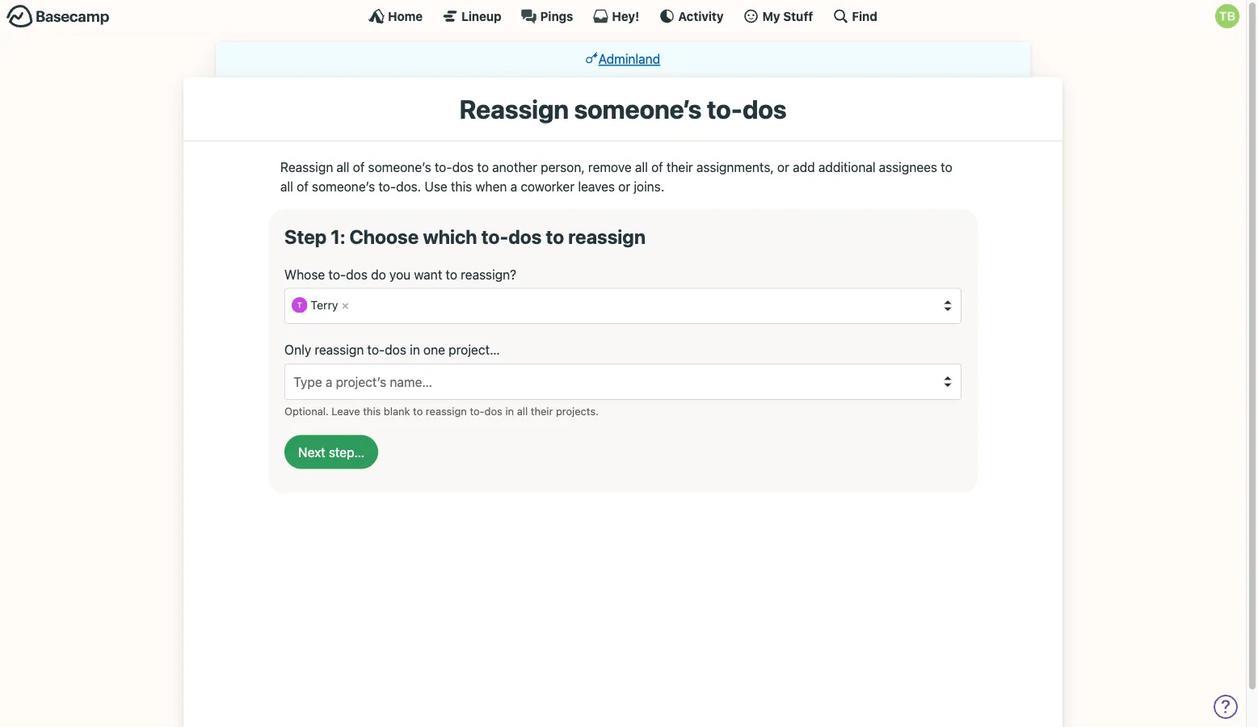 Task type: locate. For each thing, give the bounding box(es) containing it.
in
[[410, 342, 420, 358], [505, 405, 514, 417]]

step 1: choose which to-dos to reassign
[[284, 225, 646, 248]]

to- up use
[[435, 159, 452, 175]]

to up "when"
[[477, 159, 489, 175]]

whose
[[284, 267, 325, 282]]

0 vertical spatial their
[[667, 159, 693, 175]]

of
[[353, 159, 365, 175], [651, 159, 663, 175], [297, 179, 309, 194]]

1 vertical spatial reassign
[[315, 342, 364, 358]]

or left add
[[777, 159, 790, 175]]

terry ×
[[311, 298, 349, 312]]

their left 'assignments,'
[[667, 159, 693, 175]]

dos down a
[[509, 225, 542, 248]]

optional. leave this blank to reassign to-dos in all their projects.
[[284, 405, 599, 417]]

2 vertical spatial someone's
[[312, 179, 375, 194]]

2 horizontal spatial of
[[651, 159, 663, 175]]

their left projects.
[[531, 405, 553, 417]]

or down remove
[[618, 179, 630, 194]]

1 horizontal spatial reassign
[[426, 405, 467, 417]]

reassign up another
[[460, 93, 569, 124]]

0 horizontal spatial their
[[531, 405, 553, 417]]

0 horizontal spatial in
[[410, 342, 420, 358]]

1 vertical spatial reassign
[[280, 159, 333, 175]]

hey!
[[612, 9, 640, 23]]

dos left another
[[452, 159, 474, 175]]

find button
[[833, 8, 878, 24]]

1 horizontal spatial in
[[505, 405, 514, 417]]

this
[[451, 179, 472, 194], [363, 405, 381, 417]]

or
[[777, 159, 790, 175], [618, 179, 630, 194]]

this right use
[[451, 179, 472, 194]]

0 vertical spatial someone's
[[574, 93, 702, 124]]

to for step 1: choose which to-dos to reassign
[[446, 267, 457, 282]]

0 vertical spatial reassign
[[460, 93, 569, 124]]

reassign someone's to-dos
[[460, 93, 787, 124]]

assignees
[[879, 159, 938, 175]]

of up step
[[297, 179, 309, 194]]

reassign
[[460, 93, 569, 124], [280, 159, 333, 175]]

lineup link
[[442, 8, 502, 24]]

someone's up "dos."
[[368, 159, 431, 175]]

do
[[371, 267, 386, 282]]

someone's up 1:
[[312, 179, 375, 194]]

add
[[793, 159, 815, 175]]

project…
[[449, 342, 500, 358]]

my
[[763, 9, 780, 23]]

pings
[[540, 9, 573, 23]]

only
[[284, 342, 311, 358]]

to for reassign all of someone's to-dos to another person, remove all of their assignments, or add additional assignees to all of someone's to-dos. use this when a coworker leaves or joins.
[[546, 225, 564, 248]]

activity
[[678, 9, 724, 23]]

1 horizontal spatial their
[[667, 159, 693, 175]]

0 horizontal spatial or
[[618, 179, 630, 194]]

projects.
[[556, 405, 599, 417]]

to down the coworker
[[546, 225, 564, 248]]

their
[[667, 159, 693, 175], [531, 405, 553, 417]]

reassign up step
[[280, 159, 333, 175]]

reassign
[[568, 225, 646, 248], [315, 342, 364, 358], [426, 405, 467, 417]]

dos
[[743, 93, 787, 124], [452, 159, 474, 175], [509, 225, 542, 248], [346, 267, 368, 282], [385, 342, 406, 358], [485, 405, 503, 417]]

None submit
[[284, 435, 378, 469]]

someone's down the adminland
[[574, 93, 702, 124]]

reassign inside reassign all of someone's to-dos to another person, remove all of their assignments, or add additional assignees to all of someone's to-dos. use this when a coworker leaves or joins.
[[280, 159, 333, 175]]

this left "blank"
[[363, 405, 381, 417]]

to- up the reassign?
[[481, 225, 509, 248]]

reassign?
[[461, 267, 516, 282]]

× link
[[337, 297, 354, 313]]

reassign for reassign someone's to-dos
[[460, 93, 569, 124]]

their inside reassign all of someone's to-dos to another person, remove all of their assignments, or add additional assignees to all of someone's to-dos. use this when a coworker leaves or joins.
[[667, 159, 693, 175]]

of up choose
[[353, 159, 365, 175]]

0 horizontal spatial this
[[363, 405, 381, 417]]

1 horizontal spatial this
[[451, 179, 472, 194]]

to- left use
[[378, 179, 396, 194]]

leaves
[[578, 179, 615, 194]]

0 horizontal spatial of
[[297, 179, 309, 194]]

to
[[477, 159, 489, 175], [941, 159, 953, 175], [546, 225, 564, 248], [446, 267, 457, 282], [413, 405, 423, 417]]

in left one
[[410, 342, 420, 358]]

leave
[[332, 405, 360, 417]]

reassign down leaves at the top of the page
[[568, 225, 646, 248]]

0 horizontal spatial reassign
[[280, 159, 333, 175]]

to- up "terry ×"
[[329, 267, 346, 282]]

dos left one
[[385, 342, 406, 358]]

dos inside reassign all of someone's to-dos to another person, remove all of their assignments, or add additional assignees to all of someone's to-dos. use this when a coworker leaves or joins.
[[452, 159, 474, 175]]

to right want
[[446, 267, 457, 282]]

reassign right only on the left top of page
[[315, 342, 364, 358]]

lineup
[[462, 9, 502, 23]]

0 horizontal spatial reassign
[[315, 342, 364, 358]]

0 vertical spatial this
[[451, 179, 472, 194]]

all up 1:
[[337, 159, 350, 175]]

2 vertical spatial reassign
[[426, 405, 467, 417]]

to-
[[707, 93, 743, 124], [435, 159, 452, 175], [378, 179, 396, 194], [481, 225, 509, 248], [329, 267, 346, 282], [367, 342, 385, 358], [470, 405, 485, 417]]

0 vertical spatial or
[[777, 159, 790, 175]]

1 vertical spatial or
[[618, 179, 630, 194]]

someone's
[[574, 93, 702, 124], [368, 159, 431, 175], [312, 179, 375, 194]]

1 vertical spatial someone's
[[368, 159, 431, 175]]

in left projects.
[[505, 405, 514, 417]]

1 horizontal spatial reassign
[[460, 93, 569, 124]]

dos.
[[396, 179, 421, 194]]

to right "blank"
[[413, 405, 423, 417]]

whose to-dos do you want to reassign?
[[284, 267, 516, 282]]

pings button
[[521, 8, 573, 24]]

of up joins.
[[651, 159, 663, 175]]

home
[[388, 9, 423, 23]]

reassign right "blank"
[[426, 405, 467, 417]]

0 vertical spatial reassign
[[568, 225, 646, 248]]

all
[[337, 159, 350, 175], [635, 159, 648, 175], [280, 179, 293, 194], [517, 405, 528, 417]]

additional
[[819, 159, 876, 175]]



Task type: vqa. For each thing, say whether or not it's contained in the screenshot.
Home
yes



Task type: describe. For each thing, give the bounding box(es) containing it.
1 vertical spatial in
[[505, 405, 514, 417]]

0 vertical spatial in
[[410, 342, 420, 358]]

adminland
[[599, 51, 661, 67]]

one
[[424, 342, 445, 358]]

choose
[[349, 225, 419, 248]]

all up step
[[280, 179, 293, 194]]

to- down project…
[[470, 405, 485, 417]]

to- up 'assignments,'
[[707, 93, 743, 124]]

switch accounts image
[[6, 4, 110, 29]]

you
[[390, 267, 411, 282]]

1 horizontal spatial or
[[777, 159, 790, 175]]

to for reassign someone's to-dos
[[477, 159, 489, 175]]

to right assignees
[[941, 159, 953, 175]]

to- left one
[[367, 342, 385, 358]]

1 horizontal spatial of
[[353, 159, 365, 175]]

another
[[492, 159, 537, 175]]

all up joins.
[[635, 159, 648, 175]]

reassign for reassign all of someone's to-dos to another person, remove all of their assignments, or add additional assignees to all of someone's to-dos. use this when a coworker leaves or joins.
[[280, 159, 333, 175]]

my stuff
[[763, 9, 813, 23]]

main element
[[0, 0, 1246, 32]]

terry
[[311, 298, 338, 312]]

Only reassign to-dos in one project… text field
[[292, 371, 942, 393]]

×
[[341, 298, 349, 312]]

1:
[[331, 225, 345, 248]]

find
[[852, 9, 878, 23]]

this inside reassign all of someone's to-dos to another person, remove all of their assignments, or add additional assignees to all of someone's to-dos. use this when a coworker leaves or joins.
[[451, 179, 472, 194]]

stuff
[[783, 9, 813, 23]]

activity link
[[659, 8, 724, 24]]

reassign all of someone's to-dos to another person, remove all of their assignments, or add additional assignees to all of someone's to-dos. use this when a coworker leaves or joins.
[[280, 159, 953, 194]]

1 vertical spatial their
[[531, 405, 553, 417]]

when
[[476, 179, 507, 194]]

only reassign to-dos in one project…
[[284, 342, 500, 358]]

all left projects.
[[517, 405, 528, 417]]

want
[[414, 267, 442, 282]]

Whose to-dos do you want to reassign? text field
[[355, 295, 942, 317]]

dos left do
[[346, 267, 368, 282]]

joins.
[[634, 179, 665, 194]]

step
[[284, 225, 327, 248]]

dos up 'assignments,'
[[743, 93, 787, 124]]

coworker
[[521, 179, 575, 194]]

tim burton image
[[1216, 4, 1240, 28]]

2 horizontal spatial reassign
[[568, 225, 646, 248]]

remove
[[588, 159, 632, 175]]

use
[[425, 179, 448, 194]]

which
[[423, 225, 477, 248]]

dos down project…
[[485, 405, 503, 417]]

optional.
[[284, 405, 329, 417]]

assignments,
[[697, 159, 774, 175]]

adminland link
[[586, 51, 661, 67]]

hey! button
[[593, 8, 640, 24]]

1 vertical spatial this
[[363, 405, 381, 417]]

my stuff button
[[743, 8, 813, 24]]

home link
[[369, 8, 423, 24]]

a
[[510, 179, 517, 194]]

person,
[[541, 159, 585, 175]]

blank
[[384, 405, 410, 417]]



